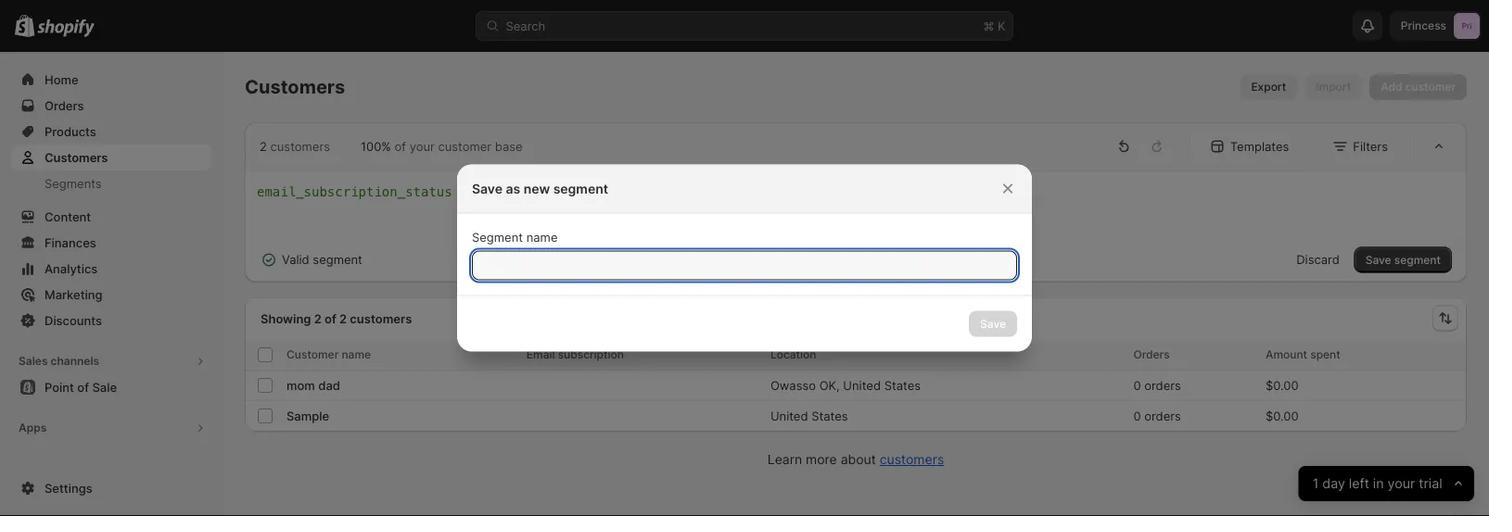 Task type: describe. For each thing, give the bounding box(es) containing it.
owasso ok, united states
[[770, 378, 921, 393]]

sales
[[19, 355, 48, 368]]

2 vertical spatial customers
[[880, 452, 944, 468]]

home link
[[11, 67, 211, 93]]

showing 2 of 2 customers
[[261, 312, 412, 326]]

save segment
[[1366, 253, 1441, 266]]

sales channels button
[[11, 349, 211, 375]]

templates
[[1230, 139, 1289, 153]]

1 vertical spatial united
[[770, 409, 808, 423]]

save as new segment
[[472, 181, 608, 197]]

valid segment alert
[[245, 238, 377, 282]]

2 customers
[[260, 139, 330, 153]]

⌘ k
[[983, 19, 1006, 33]]

spent
[[1310, 348, 1341, 362]]

100% of your customer base
[[361, 139, 523, 153]]

about
[[841, 452, 876, 468]]

100%
[[361, 139, 391, 153]]

united states
[[770, 409, 848, 423]]

segment name
[[472, 230, 558, 245]]

export
[[1251, 80, 1286, 94]]

1 horizontal spatial united
[[843, 378, 881, 393]]

sample
[[287, 409, 329, 423]]

email
[[527, 348, 555, 362]]

0 horizontal spatial customers
[[270, 139, 330, 153]]

⌘
[[983, 19, 994, 33]]

shopify image
[[37, 19, 95, 38]]

mom dad link
[[287, 376, 340, 395]]

segments link
[[11, 171, 211, 197]]

1 horizontal spatial customers
[[245, 76, 345, 98]]

subscription
[[558, 348, 624, 362]]

Segment name text field
[[472, 251, 1017, 280]]

0 horizontal spatial states
[[811, 409, 848, 423]]

templates button
[[1204, 134, 1297, 159]]

discard
[[1297, 253, 1340, 267]]

sample link
[[287, 407, 329, 426]]

save for save segment
[[1366, 253, 1391, 266]]

dad
[[318, 378, 340, 393]]

$0.00 for united states
[[1266, 409, 1299, 423]]

home
[[45, 72, 78, 87]]

customers link
[[11, 145, 211, 171]]

segment for valid segment
[[313, 253, 362, 267]]

0 orders for united states
[[1133, 409, 1181, 423]]

discounts link
[[11, 308, 211, 334]]

filters button
[[1327, 134, 1396, 159]]

learn
[[768, 452, 802, 468]]

0 orders for owasso ok, united states
[[1133, 378, 1181, 393]]

customer
[[438, 139, 492, 153]]

apps
[[19, 421, 47, 435]]

segment
[[472, 230, 523, 245]]

email subscription
[[527, 348, 624, 362]]

0 for owasso ok, united states
[[1133, 378, 1141, 393]]

segments
[[45, 176, 102, 191]]



Task type: vqa. For each thing, say whether or not it's contained in the screenshot.
Owasso OK, United States's 0
yes



Task type: locate. For each thing, give the bounding box(es) containing it.
learn more about customers
[[768, 452, 944, 468]]

1 vertical spatial $0.00
[[1266, 409, 1299, 423]]

customers down valid segment
[[350, 312, 412, 326]]

save
[[472, 181, 503, 197], [1366, 253, 1391, 266]]

0 horizontal spatial 2
[[260, 139, 267, 153]]

showing
[[261, 312, 311, 326]]

0 vertical spatial 0
[[1133, 378, 1141, 393]]

ok,
[[819, 378, 840, 393]]

amount
[[1266, 348, 1307, 362]]

1 horizontal spatial states
[[884, 378, 921, 393]]

1 0 orders from the top
[[1133, 378, 1181, 393]]

customers link
[[880, 452, 944, 468]]

1 0 from the top
[[1133, 378, 1141, 393]]

settings
[[45, 481, 92, 496]]

united right ok,
[[843, 378, 881, 393]]

1 vertical spatial 0
[[1133, 409, 1141, 423]]

segment inside button
[[1394, 253, 1441, 266]]

1 vertical spatial 0 orders
[[1133, 409, 1181, 423]]

1 vertical spatial save
[[1366, 253, 1391, 266]]

customers up 2 customers
[[245, 76, 345, 98]]

orders
[[1144, 378, 1181, 393], [1144, 409, 1181, 423]]

save right discard on the right of page
[[1366, 253, 1391, 266]]

base
[[495, 139, 523, 153]]

1 horizontal spatial 2
[[314, 312, 322, 326]]

settings link
[[11, 476, 211, 502]]

0 vertical spatial of
[[395, 139, 406, 153]]

0 for united states
[[1133, 409, 1141, 423]]

segment
[[553, 181, 608, 197], [313, 253, 362, 267], [1394, 253, 1441, 266]]

discounts
[[45, 313, 102, 328]]

save inside save as new segment dialog
[[472, 181, 503, 197]]

0 horizontal spatial of
[[325, 312, 336, 326]]

1 vertical spatial orders
[[1144, 409, 1181, 423]]

0 vertical spatial customers
[[245, 76, 345, 98]]

2 0 orders from the top
[[1133, 409, 1181, 423]]

states right ok,
[[884, 378, 921, 393]]

2 orders from the top
[[1144, 409, 1181, 423]]

1 horizontal spatial save
[[1366, 253, 1391, 266]]

0 horizontal spatial united
[[770, 409, 808, 423]]

orders
[[1133, 348, 1170, 362]]

1 horizontal spatial customers
[[350, 312, 412, 326]]

2 horizontal spatial customers
[[880, 452, 944, 468]]

0 horizontal spatial save
[[472, 181, 503, 197]]

sales channels
[[19, 355, 99, 368]]

0 orders
[[1133, 378, 1181, 393], [1133, 409, 1181, 423]]

more
[[806, 452, 837, 468]]

search
[[506, 19, 545, 33]]

2 horizontal spatial 2
[[339, 312, 347, 326]]

save as new segment dialog
[[0, 165, 1489, 352]]

0 vertical spatial 0 orders
[[1133, 378, 1181, 393]]

0
[[1133, 378, 1141, 393], [1133, 409, 1141, 423]]

1 vertical spatial of
[[325, 312, 336, 326]]

2
[[260, 139, 267, 153], [314, 312, 322, 326], [339, 312, 347, 326]]

2 0 from the top
[[1133, 409, 1141, 423]]

states down ok,
[[811, 409, 848, 423]]

states
[[884, 378, 921, 393], [811, 409, 848, 423]]

owasso
[[770, 378, 816, 393]]

customers right about
[[880, 452, 944, 468]]

k
[[998, 19, 1006, 33]]

mom
[[287, 378, 315, 393]]

0 vertical spatial $0.00
[[1266, 378, 1299, 393]]

1 $0.00 from the top
[[1266, 378, 1299, 393]]

0 vertical spatial united
[[843, 378, 881, 393]]

save for save as new segment
[[472, 181, 503, 197]]

of
[[395, 139, 406, 153], [325, 312, 336, 326]]

name
[[526, 230, 558, 245]]

0 vertical spatial orders
[[1144, 378, 1181, 393]]

1 orders from the top
[[1144, 378, 1181, 393]]

0 vertical spatial states
[[884, 378, 921, 393]]

your
[[410, 139, 435, 153]]

discard button
[[1285, 247, 1351, 273]]

united down owasso
[[770, 409, 808, 423]]

0 horizontal spatial segment
[[313, 253, 362, 267]]

of right showing
[[325, 312, 336, 326]]

export button
[[1240, 74, 1298, 100]]

apps button
[[11, 415, 211, 441]]

customers left 100%
[[270, 139, 330, 153]]

0 vertical spatial save
[[472, 181, 503, 197]]

channels
[[51, 355, 99, 368]]

0 vertical spatial customers
[[270, 139, 330, 153]]

orders for united states
[[1144, 409, 1181, 423]]

location
[[770, 348, 816, 362]]

filters
[[1353, 139, 1388, 153]]

orders for owasso ok, united states
[[1144, 378, 1181, 393]]

1 vertical spatial customers
[[350, 312, 412, 326]]

customers
[[245, 76, 345, 98], [45, 150, 108, 165]]

united
[[843, 378, 881, 393], [770, 409, 808, 423]]

1 vertical spatial customers
[[45, 150, 108, 165]]

0 horizontal spatial customers
[[45, 150, 108, 165]]

save left as
[[472, 181, 503, 197]]

of left your
[[395, 139, 406, 153]]

2 horizontal spatial segment
[[1394, 253, 1441, 266]]

1 vertical spatial states
[[811, 409, 848, 423]]

segment inside dialog
[[553, 181, 608, 197]]

$0.00 for owasso ok, united states
[[1266, 378, 1299, 393]]

amount spent
[[1266, 348, 1341, 362]]

1 horizontal spatial segment
[[553, 181, 608, 197]]

2 $0.00 from the top
[[1266, 409, 1299, 423]]

segment inside 'alert'
[[313, 253, 362, 267]]

segment for save segment
[[1394, 253, 1441, 266]]

save inside save segment button
[[1366, 253, 1391, 266]]

mom dad
[[287, 378, 340, 393]]

save segment button
[[1354, 247, 1452, 273]]

$0.00
[[1266, 378, 1299, 393], [1266, 409, 1299, 423]]

valid
[[282, 253, 309, 267]]

1 horizontal spatial of
[[395, 139, 406, 153]]

customers
[[270, 139, 330, 153], [350, 312, 412, 326], [880, 452, 944, 468]]

valid segment
[[282, 253, 362, 267]]

new
[[524, 181, 550, 197]]

customers up segments
[[45, 150, 108, 165]]

as
[[506, 181, 520, 197]]



